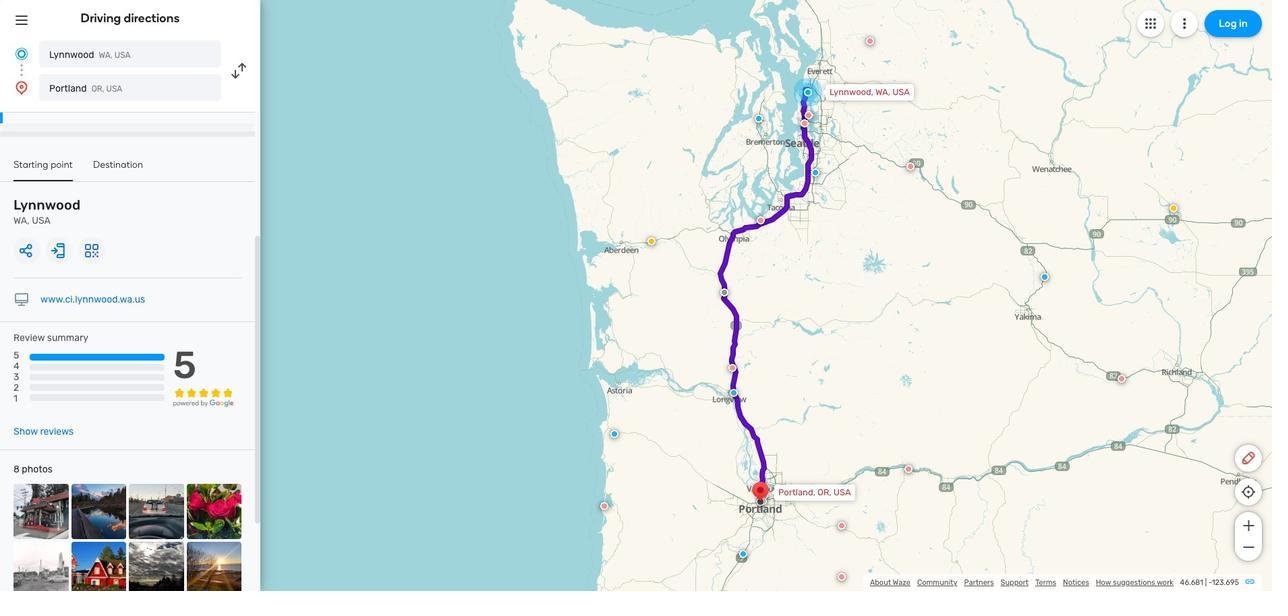 Task type: describe. For each thing, give the bounding box(es) containing it.
portland,
[[778, 488, 815, 498]]

image 3 of lynnwood, lynnwood image
[[129, 484, 184, 539]]

www.ci.lynnwood.wa.us
[[40, 294, 145, 306]]

link image
[[1244, 577, 1255, 587]]

image 6 of lynnwood, lynnwood image
[[71, 542, 126, 592]]

image 8 of lynnwood, lynnwood image
[[186, 542, 241, 592]]

lynnwood, wa, usa
[[830, 87, 910, 97]]

work
[[1157, 579, 1174, 587]]

zoom out image
[[1240, 540, 1257, 556]]

www.ci.lynnwood.wa.us link
[[40, 294, 145, 306]]

miles
[[60, 103, 85, 112]]

terms
[[1035, 579, 1056, 587]]

1 vertical spatial wa,
[[875, 87, 890, 97]]

0 vertical spatial hazard image
[[1170, 204, 1178, 212]]

123.695
[[1212, 579, 1239, 587]]

suggestions
[[1113, 579, 1155, 587]]

usa down starting point button
[[32, 215, 51, 227]]

community link
[[917, 579, 957, 587]]

location image
[[13, 80, 30, 96]]

summary
[[47, 333, 88, 344]]

directions
[[124, 11, 180, 26]]

0 vertical spatial police image
[[755, 115, 763, 123]]

190.1
[[38, 103, 58, 112]]

how
[[1096, 579, 1111, 587]]

image 7 of lynnwood, lynnwood image
[[129, 542, 184, 592]]

point
[[51, 159, 73, 171]]

8 photos
[[13, 464, 52, 476]]

or, for portland
[[92, 84, 104, 94]]

driving directions
[[81, 11, 180, 26]]

review
[[13, 333, 45, 344]]

portland
[[49, 83, 87, 94]]

support
[[1001, 579, 1029, 587]]

1 vertical spatial lynnwood wa, usa
[[13, 197, 80, 227]]

zoom in image
[[1240, 518, 1257, 534]]

2
[[13, 383, 19, 394]]

image 1 of lynnwood, lynnwood image
[[13, 484, 68, 539]]

4
[[13, 361, 19, 372]]

0 horizontal spatial wa,
[[13, 215, 29, 227]]

accident image
[[720, 289, 728, 297]]

pencil image
[[1240, 451, 1257, 467]]

notices link
[[1063, 579, 1089, 587]]



Task type: locate. For each thing, give the bounding box(es) containing it.
1 horizontal spatial police image
[[811, 169, 820, 177]]

hazard image
[[1170, 204, 1178, 212], [648, 237, 656, 246]]

5 for 5
[[173, 343, 196, 388]]

0 vertical spatial lynnwood
[[49, 49, 94, 61]]

46.681
[[1180, 579, 1203, 587]]

community
[[917, 579, 957, 587]]

or,
[[92, 84, 104, 94], [818, 488, 831, 498]]

or, right portland
[[92, 84, 104, 94]]

usa right portland
[[106, 84, 122, 94]]

lynnwood wa, usa
[[49, 49, 131, 61], [13, 197, 80, 227]]

about
[[870, 579, 891, 587]]

image 4 of lynnwood, lynnwood image
[[186, 484, 241, 539]]

destination
[[93, 159, 143, 171]]

0 vertical spatial wa,
[[99, 51, 113, 60]]

show
[[13, 426, 38, 438]]

0 vertical spatial or,
[[92, 84, 104, 94]]

8
[[13, 464, 19, 476]]

about waze link
[[870, 579, 911, 587]]

usa inside portland or, usa
[[106, 84, 122, 94]]

lynnwood down starting point button
[[13, 197, 80, 213]]

or, right portland,
[[818, 488, 831, 498]]

show reviews
[[13, 426, 74, 438]]

waze
[[893, 579, 911, 587]]

5 for 5 4 3 2 1
[[13, 350, 19, 362]]

driving
[[81, 11, 121, 26]]

190.1 miles
[[38, 103, 85, 112]]

|
[[1205, 579, 1207, 587]]

support link
[[1001, 579, 1029, 587]]

0 vertical spatial lynnwood wa, usa
[[49, 49, 131, 61]]

about waze community partners support terms notices how suggestions work 46.681 | -123.695
[[870, 579, 1239, 587]]

terms link
[[1035, 579, 1056, 587]]

wa, right lynnwood,
[[875, 87, 890, 97]]

lynnwood up portland
[[49, 49, 94, 61]]

1 horizontal spatial wa,
[[99, 51, 113, 60]]

1 horizontal spatial or,
[[818, 488, 831, 498]]

lynnwood
[[49, 49, 94, 61], [13, 197, 80, 213]]

lynnwood wa, usa down starting point button
[[13, 197, 80, 227]]

5 4 3 2 1
[[13, 350, 19, 405]]

or, inside portland or, usa
[[92, 84, 104, 94]]

or, for portland,
[[818, 488, 831, 498]]

wa,
[[99, 51, 113, 60], [875, 87, 890, 97], [13, 215, 29, 227]]

current location image
[[13, 46, 30, 62]]

photos
[[22, 464, 52, 476]]

image 5 of lynnwood, lynnwood image
[[13, 542, 68, 592]]

computer image
[[13, 292, 30, 308]]

road closed image
[[866, 37, 874, 45], [757, 217, 765, 225], [728, 364, 737, 372], [1118, 375, 1126, 383], [838, 573, 846, 581]]

reviews
[[40, 426, 74, 438]]

0 horizontal spatial hazard image
[[648, 237, 656, 246]]

0 horizontal spatial police image
[[755, 115, 763, 123]]

partners
[[964, 579, 994, 587]]

partners link
[[964, 579, 994, 587]]

1 vertical spatial hazard image
[[648, 237, 656, 246]]

0 horizontal spatial 5
[[13, 350, 19, 362]]

3
[[13, 372, 19, 383]]

portland or, usa
[[49, 83, 122, 94]]

lynnwood wa, usa up portland or, usa
[[49, 49, 131, 61]]

police image
[[1041, 273, 1049, 281], [730, 389, 738, 397], [610, 430, 619, 438], [739, 550, 747, 558]]

2 vertical spatial wa,
[[13, 215, 29, 227]]

usa right lynnwood,
[[892, 87, 910, 97]]

wa, down driving
[[99, 51, 113, 60]]

road closed image
[[805, 111, 813, 119], [801, 119, 809, 127], [907, 163, 915, 171], [905, 465, 913, 474], [600, 503, 608, 511], [838, 522, 846, 530]]

police image
[[755, 115, 763, 123], [811, 169, 820, 177]]

1 horizontal spatial 5
[[173, 343, 196, 388]]

-
[[1209, 579, 1212, 587]]

5
[[173, 343, 196, 388], [13, 350, 19, 362]]

2 horizontal spatial wa,
[[875, 87, 890, 97]]

1
[[13, 394, 18, 405]]

destination button
[[93, 159, 143, 180]]

5 inside '5 4 3 2 1'
[[13, 350, 19, 362]]

notices
[[1063, 579, 1089, 587]]

image 2 of lynnwood, lynnwood image
[[71, 484, 126, 539]]

usa
[[115, 51, 131, 60], [106, 84, 122, 94], [892, 87, 910, 97], [32, 215, 51, 227], [834, 488, 851, 498]]

lynnwood,
[[830, 87, 874, 97]]

1 vertical spatial or,
[[818, 488, 831, 498]]

1 horizontal spatial hazard image
[[1170, 204, 1178, 212]]

1 vertical spatial police image
[[811, 169, 820, 177]]

review summary
[[13, 333, 88, 344]]

0 horizontal spatial or,
[[92, 84, 104, 94]]

1 vertical spatial lynnwood
[[13, 197, 80, 213]]

portland, or, usa
[[778, 488, 851, 498]]

starting point button
[[13, 159, 73, 181]]

starting point
[[13, 159, 73, 171]]

usa down driving directions
[[115, 51, 131, 60]]

starting
[[13, 159, 48, 171]]

usa right portland,
[[834, 488, 851, 498]]

wa, down starting point button
[[13, 215, 29, 227]]

how suggestions work link
[[1096, 579, 1174, 587]]



Task type: vqa. For each thing, say whether or not it's contained in the screenshot.
190.1 on the left of page
yes



